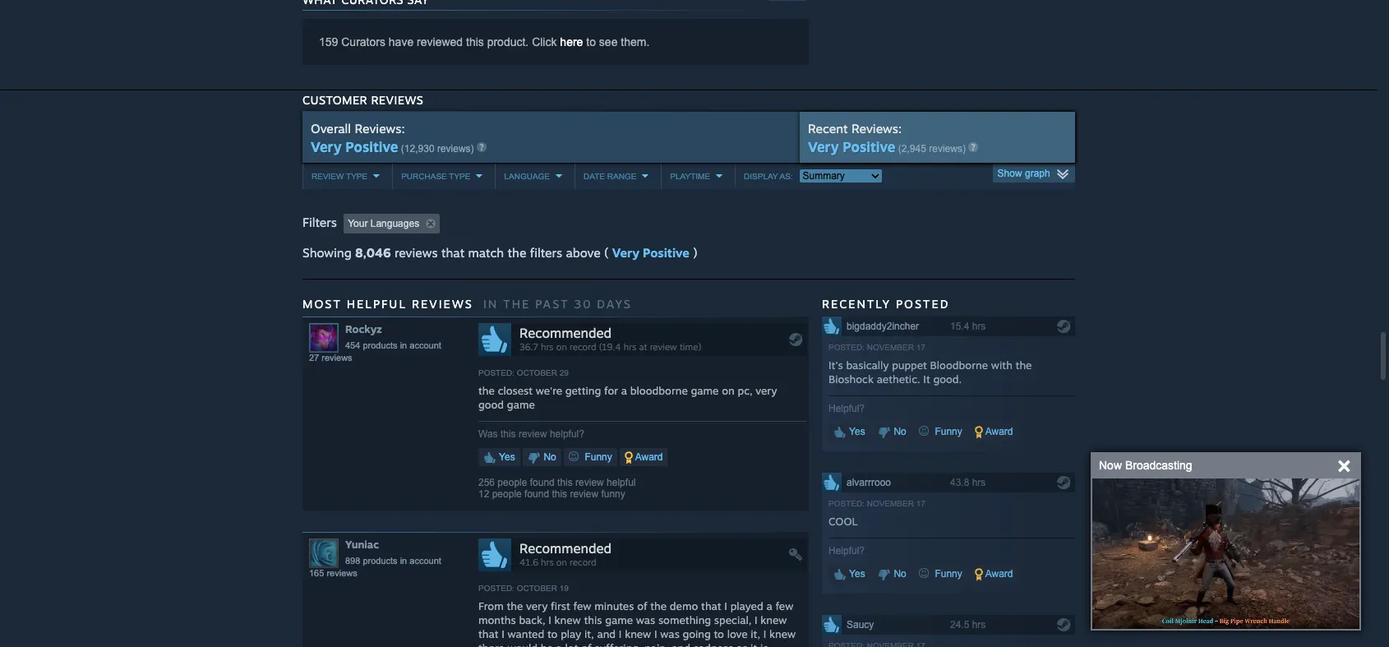 Task type: vqa. For each thing, say whether or not it's contained in the screenshot.
in.
no



Task type: locate. For each thing, give the bounding box(es) containing it.
october inside 'posted: october 29 the closest we're getting for a bloodborne game on pc, very good game'
[[517, 368, 558, 377]]

bloodborne
[[931, 358, 989, 372]]

0 vertical spatial was
[[636, 613, 656, 626]]

display as:
[[744, 172, 796, 181]]

0 vertical spatial helpful?
[[829, 403, 865, 414]]

type for review type
[[346, 172, 368, 181]]

posted: inside posted: november 17 cool
[[829, 499, 865, 508]]

and down "going"
[[672, 641, 691, 647]]

2 vertical spatial on
[[557, 557, 567, 568]]

0 horizontal spatial very
[[526, 599, 548, 613]]

funny
[[933, 426, 963, 437], [582, 451, 613, 463], [933, 568, 963, 580]]

2 october from the top
[[517, 584, 558, 593]]

0 horizontal spatial reviews:
[[355, 121, 405, 136]]

type for purchase type
[[449, 172, 471, 181]]

43.8
[[951, 477, 970, 488]]

now broadcasting
[[1100, 459, 1193, 472]]

0 vertical spatial of
[[638, 599, 648, 613]]

reviews: for overall reviews:
[[355, 121, 405, 136]]

1 vertical spatial 17
[[917, 499, 926, 508]]

award up helpful at the bottom of page
[[633, 451, 663, 463]]

no link for it's
[[874, 423, 912, 441]]

type
[[346, 172, 368, 181], [449, 172, 471, 181]]

account down "reviews"
[[410, 340, 442, 350]]

2 recommended from the top
[[520, 540, 612, 557]]

in for recommended 41.6 hrs on record
[[400, 556, 407, 566]]

november down alvarrrooo
[[867, 499, 915, 508]]

show graph
[[998, 168, 1051, 179]]

0 vertical spatial and
[[597, 627, 616, 640]]

1 vertical spatial funny link
[[564, 448, 617, 466]]

the inside posted: november 17 it's basically puppet bloodborne with the bioshock aethetic. it good.
[[1016, 358, 1033, 372]]

1 horizontal spatial was
[[661, 627, 680, 640]]

game inside posted: october 19 from the very first few minutes of the demo that i played a few months back, i knew this game was something special, i knew that i wanted to play it, and i knew i was going to love it, i knew there would be a lot of suffering, pain, and sadness as it
[[605, 613, 633, 626]]

454 products in account link
[[345, 340, 442, 350]]

no link up 'saucy' in the bottom of the page
[[874, 565, 912, 583]]

products inside rockyz 454 products in account 27 reviews
[[363, 340, 398, 350]]

1 vertical spatial november
[[867, 499, 915, 508]]

on for recommended 36.7 hrs on record            (19.4 hrs at review time)
[[557, 341, 567, 353]]

2 horizontal spatial positive
[[843, 138, 896, 155]]

recent reviews: very positive (2,945 reviews)
[[808, 121, 966, 155]]

1 horizontal spatial reviews:
[[852, 121, 902, 136]]

november inside posted: november 17 cool
[[867, 499, 915, 508]]

award up 24.5 hrs
[[984, 568, 1014, 580]]

account inside rockyz 454 products in account 27 reviews
[[410, 340, 442, 350]]

2 account from the top
[[410, 556, 442, 566]]

few
[[574, 599, 592, 613], [776, 599, 794, 613]]

0 horizontal spatial a
[[556, 641, 562, 647]]

to up be
[[548, 627, 558, 640]]

getting
[[566, 384, 601, 397]]

that up there
[[479, 627, 499, 640]]

2 it, from the left
[[751, 627, 761, 640]]

helpful? down cool
[[829, 545, 865, 557]]

2 vertical spatial award link
[[971, 565, 1019, 583]]

2 vertical spatial a
[[556, 641, 562, 647]]

2 record from the top
[[570, 557, 597, 568]]

customer
[[303, 93, 368, 107]]

products inside 'yuniac 898 products in account 165 reviews'
[[363, 556, 398, 566]]

reviews: inside recent reviews: very positive (2,945 reviews)
[[852, 121, 902, 136]]

no link for cool
[[874, 565, 912, 583]]

1 record from the top
[[570, 341, 597, 353]]

2 vertical spatial award
[[984, 568, 1014, 580]]

account inside 'yuniac 898 products in account 165 reviews'
[[410, 556, 442, 566]]

the inside 'posted: october 29 the closest we're getting for a bloodborne game on pc, very good game'
[[479, 384, 495, 397]]

30
[[575, 297, 592, 311]]

funny link for cool
[[915, 565, 968, 583]]

i down played
[[755, 613, 758, 626]]

0 horizontal spatial very
[[311, 138, 342, 155]]

1 horizontal spatial it,
[[751, 627, 761, 640]]

17
[[917, 343, 926, 352], [917, 499, 926, 508]]

no link
[[874, 423, 912, 441], [523, 448, 562, 466], [874, 565, 912, 583]]

record up first
[[570, 557, 597, 568]]

was
[[636, 613, 656, 626], [661, 627, 680, 640]]

positive left )
[[643, 245, 690, 260]]

award link for it's basically puppet bloodborne with the bioshock aethetic. it good.
[[971, 423, 1019, 441]]

0 vertical spatial record
[[570, 341, 597, 353]]

1 account from the top
[[410, 340, 442, 350]]

back,
[[519, 613, 546, 626]]

record inside recommended 36.7 hrs on record            (19.4 hrs at review time)
[[570, 341, 597, 353]]

see
[[599, 35, 618, 48]]

it,
[[585, 627, 594, 640], [751, 627, 761, 640]]

yes link down bioshock
[[829, 423, 871, 441]]

posted: up cool
[[829, 499, 865, 508]]

products down the rockyz at the left
[[363, 340, 398, 350]]

1 vertical spatial in
[[400, 556, 407, 566]]

19
[[560, 584, 569, 593]]

1 horizontal spatial type
[[449, 172, 471, 181]]

0 vertical spatial november
[[867, 343, 915, 352]]

game down 'closest'
[[507, 398, 535, 411]]

them.
[[621, 35, 650, 48]]

0 vertical spatial products
[[363, 340, 398, 350]]

on up 29
[[557, 341, 567, 353]]

as:
[[780, 172, 793, 181]]

in inside 'yuniac 898 products in account 165 reviews'
[[400, 556, 407, 566]]

november for it's
[[867, 343, 915, 352]]

1 horizontal spatial that
[[479, 627, 499, 640]]

few right played
[[776, 599, 794, 613]]

a right for
[[622, 384, 628, 397]]

2 products from the top
[[363, 556, 398, 566]]

closest
[[498, 384, 533, 397]]

it, right love
[[751, 627, 761, 640]]

1 vertical spatial and
[[672, 641, 691, 647]]

0 vertical spatial recommended
[[520, 325, 612, 341]]

positive inside recent reviews: very positive (2,945 reviews)
[[843, 138, 896, 155]]

2 horizontal spatial very
[[808, 138, 839, 155]]

2 reviews) from the left
[[930, 143, 966, 154]]

bloodborne
[[631, 384, 688, 397]]

165
[[309, 568, 324, 578]]

type right review
[[346, 172, 368, 181]]

account right "898"
[[410, 556, 442, 566]]

the left filters
[[508, 245, 527, 260]]

to up sadness
[[714, 627, 725, 640]]

game
[[691, 384, 719, 397], [507, 398, 535, 411], [605, 613, 633, 626]]

would
[[508, 641, 538, 647]]

yes link for it's basically puppet bloodborne with the bioshock aethetic. it good.
[[829, 423, 871, 441]]

(19.4
[[599, 341, 621, 353]]

very right (
[[613, 245, 640, 260]]

1 vertical spatial on
[[722, 384, 735, 397]]

that up special, at the bottom
[[702, 599, 722, 613]]

on left pc,
[[722, 384, 735, 397]]

reviews inside 'yuniac 898 products in account 165 reviews'
[[327, 568, 358, 578]]

curators
[[342, 35, 386, 48]]

october left 19
[[517, 584, 558, 593]]

award link up helpful at the bottom of page
[[620, 448, 668, 466]]

very down recent on the top right
[[808, 138, 839, 155]]

0 horizontal spatial type
[[346, 172, 368, 181]]

0 vertical spatial no
[[892, 426, 907, 437]]

(12,930
[[401, 143, 435, 154]]

on inside recommended 36.7 hrs on record            (19.4 hrs at review time)
[[557, 341, 567, 353]]

posted: up it's
[[829, 343, 865, 352]]

type right purchase
[[449, 172, 471, 181]]

0 vertical spatial game
[[691, 384, 719, 397]]

funny link up the 24.5
[[915, 565, 968, 583]]

no link down aethetic.
[[874, 423, 912, 441]]

posted: for from
[[479, 584, 515, 593]]

0 vertical spatial that
[[442, 245, 465, 260]]

1 vertical spatial account
[[410, 556, 442, 566]]

1 vertical spatial that
[[702, 599, 722, 613]]

posted: inside posted: october 19 from the very first few minutes of the demo that i played a few months back, i knew this game was something special, i knew that i wanted to play it, and i knew i was going to love it, i knew there would be a lot of suffering, pain, and sadness as it
[[479, 584, 515, 593]]

the right with
[[1016, 358, 1033, 372]]

1 17 from the top
[[917, 343, 926, 352]]

october inside posted: october 19 from the very first few minutes of the demo that i played a few months back, i knew this game was something special, i knew that i wanted to play it, and i knew i was going to love it, i knew there would be a lot of suffering, pain, and sadness as it
[[517, 584, 558, 593]]

1 vertical spatial a
[[767, 599, 773, 613]]

to left 'see'
[[587, 35, 596, 48]]

filters
[[303, 214, 337, 230]]

no
[[892, 426, 907, 437], [541, 451, 557, 463], [892, 568, 907, 580]]

1 recommended from the top
[[520, 325, 612, 341]]

funny up 43.8
[[933, 426, 963, 437]]

hrs right 41.6
[[541, 557, 554, 568]]

reviews) inside overall reviews: very positive (12,930 reviews)
[[437, 143, 474, 154]]

it
[[924, 372, 931, 386]]

range
[[608, 172, 637, 181]]

1 horizontal spatial and
[[672, 641, 691, 647]]

posted:
[[829, 343, 865, 352], [479, 368, 515, 377], [829, 499, 865, 508], [479, 584, 515, 593]]

)
[[693, 245, 698, 260]]

0 vertical spatial very
[[756, 384, 778, 397]]

0 vertical spatial yes
[[847, 426, 866, 437]]

1 vertical spatial was
[[661, 627, 680, 640]]

0 vertical spatial on
[[557, 341, 567, 353]]

award link
[[971, 423, 1019, 441], [620, 448, 668, 466], [971, 565, 1019, 583]]

yes up 'saucy' in the bottom of the page
[[847, 568, 866, 580]]

17 inside posted: november 17 cool
[[917, 499, 926, 508]]

products down "yuniac" link
[[363, 556, 398, 566]]

november for cool
[[867, 499, 915, 508]]

1 vertical spatial no link
[[523, 448, 562, 466]]

(
[[605, 245, 609, 260]]

reviews
[[412, 297, 474, 311]]

898 products in account link
[[345, 556, 442, 566]]

and
[[597, 627, 616, 640], [672, 641, 691, 647]]

41.6
[[520, 557, 539, 568]]

2 type from the left
[[449, 172, 471, 181]]

this left product.
[[466, 35, 484, 48]]

2 in from the top
[[400, 556, 407, 566]]

to
[[587, 35, 596, 48], [548, 627, 558, 640], [714, 627, 725, 640]]

posted: october 19 from the very first few minutes of the demo that i played a few months back, i knew this game was something special, i knew that i wanted to play it, and i knew i was going to love it, i knew there would be a lot of suffering, pain, and sadness as it
[[479, 584, 796, 647]]

this
[[466, 35, 484, 48], [501, 428, 516, 440], [558, 477, 573, 488], [552, 488, 568, 500], [584, 613, 602, 626]]

hrs
[[973, 321, 986, 332], [541, 341, 554, 353], [624, 341, 637, 353], [973, 477, 986, 488], [541, 557, 554, 568], [973, 619, 986, 631]]

award
[[984, 426, 1014, 437], [633, 451, 663, 463], [984, 568, 1014, 580]]

1 vertical spatial recommended
[[520, 540, 612, 557]]

43.8 hrs
[[951, 477, 986, 488]]

posted: inside 'posted: october 29 the closest we're getting for a bloodborne game on pc, very good game'
[[479, 368, 515, 377]]

reviews) inside recent reviews: very positive (2,945 reviews)
[[930, 143, 966, 154]]

account for recommended 41.6 hrs on record
[[410, 556, 442, 566]]

very right pc,
[[756, 384, 778, 397]]

i right love
[[764, 627, 767, 640]]

few right first
[[574, 599, 592, 613]]

1 november from the top
[[867, 343, 915, 352]]

1 horizontal spatial very
[[613, 245, 640, 260]]

1 vertical spatial products
[[363, 556, 398, 566]]

2 horizontal spatial that
[[702, 599, 722, 613]]

0 vertical spatial october
[[517, 368, 558, 377]]

159
[[319, 35, 338, 48]]

click
[[532, 35, 557, 48]]

1 vertical spatial october
[[517, 584, 558, 593]]

0 vertical spatial a
[[622, 384, 628, 397]]

very inside recent reviews: very positive (2,945 reviews)
[[808, 138, 839, 155]]

yes link
[[829, 423, 871, 441], [479, 448, 520, 466], [829, 565, 871, 583]]

17 for cool
[[917, 499, 926, 508]]

posted: october 29 the closest we're getting for a bloodborne game on pc, very good game
[[479, 368, 778, 411]]

reviews: inside overall reviews: very positive (12,930 reviews)
[[355, 121, 405, 136]]

0 horizontal spatial that
[[442, 245, 465, 260]]

reviews down "898"
[[327, 568, 358, 578]]

record inside recommended 41.6 hrs on record
[[570, 557, 597, 568]]

1 horizontal spatial game
[[605, 613, 633, 626]]

a inside 'posted: october 29 the closest we're getting for a bloodborne game on pc, very good game'
[[622, 384, 628, 397]]

2 vertical spatial yes
[[847, 568, 866, 580]]

in for recommended 36.7 hrs on record            (19.4 hrs at review time)
[[400, 340, 407, 350]]

posted: inside posted: november 17 it's basically puppet bloodborne with the bioshock aethetic. it good.
[[829, 343, 865, 352]]

language
[[505, 172, 550, 181]]

recommended 36.7 hrs on record            (19.4 hrs at review time)
[[520, 325, 702, 353]]

2 17 from the top
[[917, 499, 926, 508]]

very inside overall reviews: very positive (12,930 reviews)
[[311, 138, 342, 155]]

recommended for recommended 41.6 hrs on record
[[520, 540, 612, 557]]

1 in from the top
[[400, 340, 407, 350]]

and up suffering,
[[597, 627, 616, 640]]

demo
[[670, 599, 699, 613]]

hrs inside recommended 41.6 hrs on record
[[541, 557, 554, 568]]

october
[[517, 368, 558, 377], [517, 584, 558, 593]]

award up '43.8 hrs'
[[984, 426, 1014, 437]]

reviews: down customer reviews at the left of page
[[355, 121, 405, 136]]

0 horizontal spatial game
[[507, 398, 535, 411]]

the
[[508, 245, 527, 260], [504, 297, 531, 311], [1016, 358, 1033, 372], [479, 384, 495, 397], [507, 599, 523, 613], [651, 599, 667, 613]]

2 vertical spatial no link
[[874, 565, 912, 583]]

reviews) up purchase type
[[437, 143, 474, 154]]

1 october from the top
[[517, 368, 558, 377]]

2 vertical spatial game
[[605, 613, 633, 626]]

1 horizontal spatial a
[[622, 384, 628, 397]]

0 horizontal spatial positive
[[346, 138, 399, 155]]

yes down the was
[[497, 451, 515, 463]]

1 type from the left
[[346, 172, 368, 181]]

1 reviews) from the left
[[437, 143, 474, 154]]

product.
[[487, 35, 529, 48]]

yes up alvarrrooo
[[847, 426, 866, 437]]

posted: for it's
[[829, 343, 865, 352]]

funny for it's basically puppet bloodborne with the bioshock aethetic. it good.
[[933, 426, 963, 437]]

yes for cool
[[847, 568, 866, 580]]

on inside recommended 41.6 hrs on record
[[557, 557, 567, 568]]

0 vertical spatial no link
[[874, 423, 912, 441]]

2 vertical spatial no
[[892, 568, 907, 580]]

2 vertical spatial funny link
[[915, 565, 968, 583]]

award link up 24.5 hrs
[[971, 565, 1019, 583]]

0 horizontal spatial few
[[574, 599, 592, 613]]

recommended down past on the top of the page
[[520, 325, 612, 341]]

have
[[389, 35, 414, 48]]

0 vertical spatial funny link
[[915, 423, 968, 441]]

play
[[561, 627, 582, 640]]

no down posted: november 17 cool
[[892, 568, 907, 580]]

of right minutes
[[638, 599, 648, 613]]

this down minutes
[[584, 613, 602, 626]]

1 horizontal spatial reviews)
[[930, 143, 966, 154]]

above
[[566, 245, 601, 260]]

no link down was this review helpful?
[[523, 448, 562, 466]]

positive up review type
[[346, 138, 399, 155]]

0 vertical spatial award
[[984, 426, 1014, 437]]

2 reviews: from the left
[[852, 121, 902, 136]]

no down was this review helpful?
[[541, 451, 557, 463]]

the up the back, on the left of page
[[507, 599, 523, 613]]

it, right play
[[585, 627, 594, 640]]

positive left (2,945
[[843, 138, 896, 155]]

0 vertical spatial yes link
[[829, 423, 871, 441]]

1 vertical spatial game
[[507, 398, 535, 411]]

1 reviews: from the left
[[355, 121, 405, 136]]

overall
[[311, 121, 351, 136]]

0 horizontal spatial reviews)
[[437, 143, 474, 154]]

very down overall
[[311, 138, 342, 155]]

0 horizontal spatial it,
[[585, 627, 594, 640]]

1 vertical spatial award
[[633, 451, 663, 463]]

1 vertical spatial very
[[526, 599, 548, 613]]

very for recent reviews:
[[808, 138, 839, 155]]

date
[[584, 172, 605, 181]]

1 horizontal spatial few
[[776, 599, 794, 613]]

1 vertical spatial helpful?
[[829, 545, 865, 557]]

record left (19.4
[[570, 341, 597, 353]]

1 vertical spatial record
[[570, 557, 597, 568]]

found
[[530, 477, 555, 488], [525, 488, 549, 500]]

game left pc,
[[691, 384, 719, 397]]

account for recommended 36.7 hrs on record            (19.4 hrs at review time)
[[410, 340, 442, 350]]

0 vertical spatial account
[[410, 340, 442, 350]]

people right 12
[[492, 488, 522, 500]]

0 vertical spatial in
[[400, 340, 407, 350]]

game down minutes
[[605, 613, 633, 626]]

posted: up from on the left bottom
[[479, 584, 515, 593]]

helpful
[[347, 297, 407, 311]]

2 helpful? from the top
[[829, 545, 865, 557]]

rockyz
[[345, 322, 382, 335]]

1 horizontal spatial very
[[756, 384, 778, 397]]

in down 'helpful'
[[400, 340, 407, 350]]

recommended inside recommended 36.7 hrs on record            (19.4 hrs at review time)
[[520, 325, 612, 341]]

funny up the 24.5
[[933, 568, 963, 580]]

1 vertical spatial award link
[[620, 448, 668, 466]]

positive inside overall reviews: very positive (12,930 reviews)
[[346, 138, 399, 155]]

that left match
[[442, 245, 465, 260]]

funny link down helpful?
[[564, 448, 617, 466]]

recommended up 19
[[520, 540, 612, 557]]

17 inside posted: november 17 it's basically puppet bloodborne with the bioshock aethetic. it good.
[[917, 343, 926, 352]]

november inside posted: november 17 it's basically puppet bloodborne with the bioshock aethetic. it good.
[[867, 343, 915, 352]]

rockyz 454 products in account 27 reviews
[[309, 322, 442, 362]]

bigdaddy2incher
[[847, 321, 920, 332]]

2 vertical spatial funny
[[933, 568, 963, 580]]

i down months
[[502, 627, 505, 640]]

0 vertical spatial 17
[[917, 343, 926, 352]]

yes link down the was
[[479, 448, 520, 466]]

1 helpful? from the top
[[829, 403, 865, 414]]

0 vertical spatial award link
[[971, 423, 1019, 441]]

hrs right 36.7
[[541, 341, 554, 353]]

0 horizontal spatial of
[[582, 641, 592, 647]]

posted: up 'closest'
[[479, 368, 515, 377]]

0 vertical spatial funny
[[933, 426, 963, 437]]

2 november from the top
[[867, 499, 915, 508]]

2 vertical spatial yes link
[[829, 565, 871, 583]]

of right lot
[[582, 641, 592, 647]]

very
[[311, 138, 342, 155], [808, 138, 839, 155], [613, 245, 640, 260]]

no down aethetic.
[[892, 426, 907, 437]]

1 vertical spatial of
[[582, 641, 592, 647]]

products for recommended 36.7 hrs on record            (19.4 hrs at review time)
[[363, 340, 398, 350]]

yes link up 'saucy' in the bottom of the page
[[829, 565, 871, 583]]

no for cool
[[892, 568, 907, 580]]

2 horizontal spatial game
[[691, 384, 719, 397]]

funny for cool
[[933, 568, 963, 580]]

1 products from the top
[[363, 340, 398, 350]]

in inside rockyz 454 products in account 27 reviews
[[400, 340, 407, 350]]

a right be
[[556, 641, 562, 647]]



Task type: describe. For each thing, give the bounding box(es) containing it.
posted
[[897, 297, 950, 311]]

reviews down languages
[[395, 245, 438, 260]]

found down was this review helpful?
[[530, 477, 555, 488]]

i up special, at the bottom
[[725, 599, 728, 613]]

1 vertical spatial no
[[541, 451, 557, 463]]

from
[[479, 599, 504, 613]]

time)
[[680, 341, 702, 353]]

0 horizontal spatial and
[[597, 627, 616, 640]]

october for very
[[517, 584, 558, 593]]

recently
[[822, 297, 892, 311]]

languages
[[371, 218, 420, 229]]

27
[[309, 353, 319, 362]]

lot
[[566, 641, 579, 647]]

display
[[744, 172, 778, 181]]

2 horizontal spatial to
[[714, 627, 725, 640]]

very inside 'posted: october 29 the closest we're getting for a bloodborne game on pc, very good game'
[[756, 384, 778, 397]]

1 horizontal spatial positive
[[643, 245, 690, 260]]

positive for overall
[[346, 138, 399, 155]]

review left helpful?
[[519, 428, 547, 440]]

award for it's basically puppet bloodborne with the bioshock aethetic. it good.
[[984, 426, 1014, 437]]

funny link for it's basically puppet bloodborne with the bioshock aethetic. it good.
[[915, 423, 968, 441]]

review left helpful at the bottom of page
[[576, 477, 604, 488]]

yes for it's basically puppet bloodborne with the bioshock aethetic. it good.
[[847, 426, 866, 437]]

wanted
[[508, 627, 545, 640]]

record for recommended 41.6 hrs on record
[[570, 557, 597, 568]]

now broadcasting link
[[1100, 457, 1193, 474]]

october for we're
[[517, 368, 558, 377]]

knew down played
[[761, 613, 787, 626]]

date range
[[584, 172, 637, 181]]

pc,
[[738, 384, 753, 397]]

1 it, from the left
[[585, 627, 594, 640]]

reviews inside rockyz 454 products in account 27 reviews
[[322, 353, 352, 362]]

15.4
[[951, 321, 970, 332]]

with
[[992, 358, 1013, 372]]

alvarrrooo
[[847, 477, 892, 488]]

29
[[560, 368, 569, 377]]

on for recommended 41.6 hrs on record
[[557, 557, 567, 568]]

8,046
[[355, 245, 391, 260]]

suffering,
[[595, 641, 642, 647]]

helpful
[[607, 477, 636, 488]]

found right 256
[[525, 488, 549, 500]]

review inside recommended 36.7 hrs on record            (19.4 hrs at review time)
[[650, 341, 677, 353]]

1 vertical spatial yes
[[497, 451, 515, 463]]

your languages
[[348, 218, 420, 229]]

yes link for cool
[[829, 565, 871, 583]]

2 vertical spatial that
[[479, 627, 499, 640]]

this right the was
[[501, 428, 516, 440]]

24.5 hrs
[[951, 619, 986, 631]]

overall reviews: very positive (12,930 reviews)
[[311, 121, 474, 155]]

months
[[479, 613, 516, 626]]

playtime
[[671, 172, 711, 181]]

there
[[479, 641, 505, 647]]

rockyz link
[[345, 322, 382, 335]]

reviews) for overall reviews:
[[437, 143, 474, 154]]

helpful?
[[550, 428, 585, 440]]

reviews: for recent reviews:
[[852, 121, 902, 136]]

reviews) for recent reviews:
[[930, 143, 966, 154]]

most helpful reviews in the past 30 days
[[303, 297, 632, 311]]

posted: for cool
[[829, 499, 865, 508]]

yuniac link
[[345, 538, 379, 551]]

basically
[[847, 358, 889, 372]]

posted: november 17 cool
[[829, 499, 926, 528]]

1 vertical spatial funny
[[582, 451, 613, 463]]

hrs right the 24.5
[[973, 619, 986, 631]]

review
[[312, 172, 344, 181]]

24.5
[[951, 619, 970, 631]]

now
[[1100, 459, 1123, 472]]

special,
[[715, 613, 752, 626]]

positive for recent
[[843, 138, 896, 155]]

i down first
[[549, 613, 552, 626]]

hrs left 'at'
[[624, 341, 637, 353]]

saucy
[[847, 619, 875, 631]]

it's
[[829, 358, 844, 372]]

pain,
[[645, 641, 669, 647]]

the right in
[[504, 297, 531, 311]]

played
[[731, 599, 764, 613]]

on inside 'posted: october 29 the closest we're getting for a bloodborne game on pc, very good game'
[[722, 384, 735, 397]]

as
[[737, 641, 748, 647]]

165 reviews link
[[309, 568, 358, 578]]

knew up pain,
[[625, 627, 652, 640]]

1 vertical spatial yes link
[[479, 448, 520, 466]]

cool
[[829, 515, 858, 528]]

the left demo
[[651, 599, 667, 613]]

good
[[479, 398, 504, 411]]

0 horizontal spatial to
[[548, 627, 558, 640]]

27 reviews link
[[309, 353, 352, 362]]

hrs right 43.8
[[973, 477, 986, 488]]

for
[[604, 384, 619, 397]]

i up pain,
[[655, 627, 658, 640]]

i up suffering,
[[619, 627, 622, 640]]

hrs right 15.4
[[973, 321, 986, 332]]

this left funny at the left bottom of page
[[552, 488, 568, 500]]

very inside posted: october 19 from the very first few minutes of the demo that i played a few months back, i knew this game was something special, i knew that i wanted to play it, and i knew i was going to love it, i knew there would be a lot of suffering, pain, and sadness as it
[[526, 599, 548, 613]]

award for cool
[[984, 568, 1014, 580]]

products for recommended 41.6 hrs on record
[[363, 556, 398, 566]]

yuniac
[[345, 538, 379, 551]]

36.7
[[520, 341, 539, 353]]

love
[[728, 627, 748, 640]]

posted: for the
[[479, 368, 515, 377]]

2 horizontal spatial a
[[767, 599, 773, 613]]

something
[[659, 613, 712, 626]]

recommended 41.6 hrs on record
[[520, 540, 612, 568]]

helpful? for it's basically puppet bloodborne with the bioshock aethetic. it good.
[[829, 403, 865, 414]]

most
[[303, 297, 342, 311]]

knew up play
[[555, 613, 581, 626]]

17 for it's
[[917, 343, 926, 352]]

this down helpful?
[[558, 477, 573, 488]]

people right 256
[[498, 477, 528, 488]]

graph
[[1026, 168, 1051, 179]]

first
[[551, 599, 571, 613]]

past
[[536, 297, 570, 311]]

reviews up overall reviews: very positive (12,930 reviews)
[[371, 93, 424, 107]]

puppet
[[893, 358, 928, 372]]

showing 8,046 reviews that match the filters above ( very positive )
[[303, 245, 698, 260]]

very for overall reviews:
[[311, 138, 342, 155]]

was
[[479, 428, 498, 440]]

recent
[[808, 121, 848, 136]]

yuniac 898 products in account 165 reviews
[[309, 538, 442, 578]]

898
[[345, 556, 361, 566]]

your
[[348, 218, 368, 229]]

1 horizontal spatial of
[[638, 599, 648, 613]]

sadness
[[694, 641, 734, 647]]

days
[[597, 297, 632, 311]]

knew right love
[[770, 627, 796, 640]]

recommended for recommended 36.7 hrs on record            (19.4 hrs at review time)
[[520, 325, 612, 341]]

1 horizontal spatial to
[[587, 35, 596, 48]]

at
[[639, 341, 648, 353]]

going
[[683, 627, 711, 640]]

2 few from the left
[[776, 599, 794, 613]]

broadcasting
[[1126, 459, 1193, 472]]

was this review helpful?
[[479, 428, 585, 440]]

1 few from the left
[[574, 599, 592, 613]]

helpful? for cool
[[829, 545, 865, 557]]

record for recommended 36.7 hrs on record            (19.4 hrs at review time)
[[570, 341, 597, 353]]

this inside posted: october 19 from the very first few minutes of the demo that i played a few months back, i knew this game was something special, i knew that i wanted to play it, and i knew i was going to love it, i knew there would be a lot of suffering, pain, and sadness as it
[[584, 613, 602, 626]]

award link for cool
[[971, 565, 1019, 583]]

posted: november 17 it's basically puppet bloodborne with the bioshock aethetic. it good.
[[829, 343, 1033, 386]]

no for it's
[[892, 426, 907, 437]]

0 horizontal spatial was
[[636, 613, 656, 626]]

454
[[345, 340, 361, 350]]

review left funny at the left bottom of page
[[570, 488, 599, 500]]

reviewed
[[417, 35, 463, 48]]

15.4 hrs
[[951, 321, 986, 332]]



